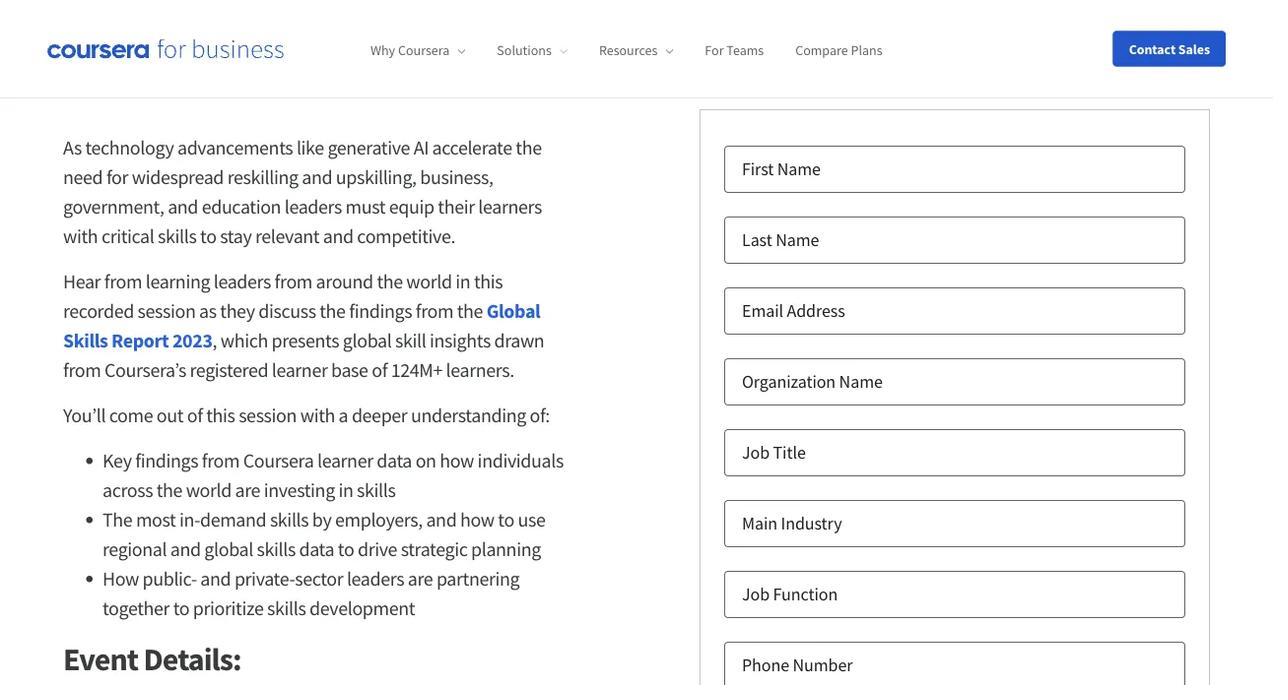 Task type: vqa. For each thing, say whether or not it's contained in the screenshot.
the Compare Plans Link
yes



Task type: describe. For each thing, give the bounding box(es) containing it.
details:
[[143, 640, 241, 679]]

with inside 'as technology advancements like generative ai accelerate the need for widespread reskilling and upskilling, business, government, and education leaders must equip their learners with critical skills to stay relevant and competitive.'
[[63, 224, 98, 249]]

First Name text field
[[724, 146, 1186, 193]]

job function
[[742, 584, 838, 606]]

why coursera
[[371, 42, 450, 59]]

insights
[[430, 329, 491, 353]]

public-
[[142, 567, 197, 592]]

for teams
[[705, 42, 764, 59]]

124m+
[[391, 358, 442, 383]]

leaders inside 'as technology advancements like generative ai accelerate the need for widespread reskilling and upskilling, business, government, and education leaders must equip their learners with critical skills to stay relevant and competitive.'
[[285, 195, 342, 219]]

name for first name
[[777, 158, 821, 180]]

government,
[[63, 195, 164, 219]]

, which presents global skill insights drawn from coursera's registered learner base of 124m+ learners.
[[63, 329, 544, 383]]

the inside 'as technology advancements like generative ai accelerate the need for widespread reskilling and upskilling, business, government, and education leaders must equip their learners with critical skills to stay relevant and competitive.'
[[516, 136, 542, 160]]

why coursera link
[[371, 42, 465, 59]]

,
[[212, 329, 217, 353]]

around
[[316, 270, 373, 294]]

for
[[106, 165, 128, 190]]

of:
[[530, 404, 550, 428]]

name for last name
[[776, 229, 819, 251]]

employers,
[[335, 508, 423, 533]]

and down like at the top left of page
[[302, 165, 332, 190]]

learners.
[[446, 358, 514, 383]]

solutions
[[497, 42, 552, 59]]

event details:
[[63, 640, 241, 679]]

most
[[136, 508, 176, 533]]

from inside , which presents global skill insights drawn from coursera's registered learner base of 124m+ learners.
[[63, 358, 101, 383]]

resources link
[[599, 42, 673, 59]]

last name
[[742, 229, 819, 251]]

hear
[[63, 270, 101, 294]]

a
[[339, 404, 348, 428]]

you'll come out of this session with a deeper understanding of:
[[63, 404, 550, 428]]

out
[[157, 404, 183, 428]]

use
[[518, 508, 545, 533]]

by
[[312, 508, 331, 533]]

and down widespread
[[168, 195, 198, 219]]

learner inside key findings from coursera learner data on how individuals across the world are investing in skills the most in-demand skills by employers, and how to use regional and global skills data to drive strategic planning how public- and private-sector leaders are partnering together to prioritize skills development
[[317, 449, 373, 474]]

leaders inside key findings from coursera learner data on how individuals across the world are investing in skills the most in-demand skills by employers, and how to use regional and global skills data to drive strategic planning how public- and private-sector leaders are partnering together to prioritize skills development
[[347, 567, 404, 592]]

first name
[[742, 158, 821, 180]]

function
[[773, 584, 838, 606]]

reskilling
[[227, 165, 298, 190]]

address
[[787, 300, 845, 322]]

learner inside , which presents global skill insights drawn from coursera's registered learner base of 124m+ learners.
[[272, 358, 328, 383]]

key findings from coursera learner data on how individuals across the world are investing in skills the most in-demand skills by employers, and how to use regional and global skills data to drive strategic planning how public- and private-sector leaders are partnering together to prioritize skills development
[[102, 449, 564, 621]]

in-
[[179, 508, 200, 533]]

development
[[309, 597, 415, 621]]

global
[[487, 299, 540, 324]]

last
[[742, 229, 772, 251]]

education
[[202, 195, 281, 219]]

1 horizontal spatial coursera
[[398, 42, 450, 59]]

to left use
[[498, 508, 514, 533]]

advancements
[[177, 136, 293, 160]]

regional
[[102, 538, 167, 562]]

critical
[[101, 224, 154, 249]]

first
[[742, 158, 774, 180]]

industry
[[781, 513, 842, 535]]

the inside key findings from coursera learner data on how individuals across the world are investing in skills the most in-demand skills by employers, and how to use regional and global skills data to drive strategic planning how public- and private-sector leaders are partnering together to prioritize skills development
[[156, 478, 182, 503]]

you'll
[[63, 404, 106, 428]]

on
[[416, 449, 436, 474]]

strategic
[[401, 538, 468, 562]]

base
[[331, 358, 368, 383]]

from inside key findings from coursera learner data on how individuals across the world are investing in skills the most in-demand skills by employers, and how to use regional and global skills data to drive strategic planning how public- and private-sector leaders are partnering together to prioritize skills development
[[202, 449, 240, 474]]

1 horizontal spatial data
[[377, 449, 412, 474]]

findings inside key findings from coursera learner data on how individuals across the world are investing in skills the most in-demand skills by employers, and how to use regional and global skills data to drive strategic planning how public- and private-sector leaders are partnering together to prioritize skills development
[[135, 449, 198, 474]]

they
[[220, 299, 255, 324]]

technology
[[85, 136, 174, 160]]

skills up employers,
[[357, 478, 396, 503]]

widespread
[[132, 165, 224, 190]]

of inside , which presents global skill insights drawn from coursera's registered learner base of 124m+ learners.
[[372, 358, 387, 383]]

to down public-
[[173, 597, 189, 621]]

as
[[199, 299, 216, 324]]

contact sales button
[[1113, 31, 1226, 67]]

0 horizontal spatial this
[[206, 404, 235, 428]]

to inside 'as technology advancements like generative ai accelerate the need for widespread reskilling and upskilling, business, government, and education leaders must equip their learners with critical skills to stay relevant and competitive.'
[[200, 224, 216, 249]]

findings inside 'hear from learning leaders from around the world in this recorded session as they discuss the findings from the'
[[349, 299, 412, 324]]

organization
[[742, 371, 836, 393]]

individuals
[[478, 449, 564, 474]]

need
[[63, 165, 103, 190]]

sales
[[1178, 40, 1210, 58]]

as
[[63, 136, 82, 160]]

and down in-
[[170, 538, 201, 562]]

skill
[[395, 329, 426, 353]]

drawn
[[494, 329, 544, 353]]

why
[[371, 42, 395, 59]]

ai
[[414, 136, 429, 160]]

phone
[[742, 655, 789, 677]]

solutions link
[[497, 42, 568, 59]]

across
[[102, 478, 153, 503]]

world inside 'hear from learning leaders from around the world in this recorded session as they discuss the findings from the'
[[406, 270, 452, 294]]

report
[[111, 329, 169, 353]]

the down around
[[320, 299, 346, 324]]

email
[[742, 300, 783, 322]]

as technology advancements like generative ai accelerate the need for widespread reskilling and upskilling, business, government, and education leaders must equip their learners with critical skills to stay relevant and competitive.
[[63, 136, 542, 249]]

business,
[[420, 165, 493, 190]]

in inside 'hear from learning leaders from around the world in this recorded session as they discuss the findings from the'
[[455, 270, 470, 294]]

1 horizontal spatial with
[[300, 404, 335, 428]]

phone number
[[742, 655, 853, 677]]



Task type: locate. For each thing, give the bounding box(es) containing it.
1 horizontal spatial in
[[455, 270, 470, 294]]

0 vertical spatial session
[[137, 299, 196, 324]]

session inside 'hear from learning leaders from around the world in this recorded session as they discuss the findings from the'
[[137, 299, 196, 324]]

1 vertical spatial world
[[186, 478, 232, 503]]

global down the demand
[[204, 538, 253, 562]]

with
[[63, 224, 98, 249], [300, 404, 335, 428]]

prioritize
[[193, 597, 264, 621]]

name right the first
[[777, 158, 821, 180]]

1 vertical spatial job
[[742, 584, 770, 606]]

1 vertical spatial with
[[300, 404, 335, 428]]

skills
[[158, 224, 197, 249], [357, 478, 396, 503], [270, 508, 309, 533], [257, 538, 296, 562], [267, 597, 306, 621]]

world inside key findings from coursera learner data on how individuals across the world are investing in skills the most in-demand skills by employers, and how to use regional and global skills data to drive strategic planning how public- and private-sector leaders are partnering together to prioritize skills development
[[186, 478, 232, 503]]

session
[[137, 299, 196, 324], [239, 404, 297, 428]]

leaders up they
[[214, 270, 271, 294]]

0 horizontal spatial with
[[63, 224, 98, 249]]

their
[[438, 195, 475, 219]]

compare
[[795, 42, 848, 59]]

how right on
[[440, 449, 474, 474]]

0 horizontal spatial global
[[204, 538, 253, 562]]

are up the demand
[[235, 478, 260, 503]]

name right the last
[[776, 229, 819, 251]]

world down competitive.
[[406, 270, 452, 294]]

the
[[102, 508, 132, 533]]

1 vertical spatial learner
[[317, 449, 373, 474]]

1 vertical spatial of
[[187, 404, 203, 428]]

come
[[109, 404, 153, 428]]

this inside 'hear from learning leaders from around the world in this recorded session as they discuss the findings from the'
[[474, 270, 503, 294]]

the
[[516, 136, 542, 160], [377, 270, 403, 294], [320, 299, 346, 324], [457, 299, 483, 324], [156, 478, 182, 503]]

0 vertical spatial in
[[455, 270, 470, 294]]

key
[[102, 449, 132, 474]]

and
[[302, 165, 332, 190], [168, 195, 198, 219], [323, 224, 354, 249], [426, 508, 457, 533], [170, 538, 201, 562], [200, 567, 231, 592]]

equip
[[389, 195, 434, 219]]

from up recorded at the top left
[[104, 270, 142, 294]]

0 vertical spatial name
[[777, 158, 821, 180]]

deeper
[[352, 404, 407, 428]]

job title
[[742, 442, 806, 464]]

2 vertical spatial name
[[839, 371, 883, 393]]

2023
[[172, 329, 212, 353]]

1 horizontal spatial of
[[372, 358, 387, 383]]

1 horizontal spatial are
[[408, 567, 433, 592]]

contact sales
[[1129, 40, 1210, 58]]

data up sector
[[299, 538, 334, 562]]

how up planning on the left bottom of page
[[460, 508, 494, 533]]

skills inside 'as technology advancements like generative ai accelerate the need for widespread reskilling and upskilling, business, government, and education leaders must equip their learners with critical skills to stay relevant and competitive.'
[[158, 224, 197, 249]]

0 vertical spatial are
[[235, 478, 260, 503]]

how
[[102, 567, 139, 592]]

1 vertical spatial leaders
[[214, 270, 271, 294]]

this down registered
[[206, 404, 235, 428]]

0 vertical spatial findings
[[349, 299, 412, 324]]

world up in-
[[186, 478, 232, 503]]

to left stay
[[200, 224, 216, 249]]

sector
[[295, 567, 343, 592]]

global skills report 2023
[[63, 299, 540, 353]]

Phone Number telephone field
[[724, 643, 1186, 686]]

findings down out
[[135, 449, 198, 474]]

0 vertical spatial how
[[440, 449, 474, 474]]

must
[[346, 195, 386, 219]]

1 vertical spatial how
[[460, 508, 494, 533]]

compare plans link
[[795, 42, 883, 59]]

0 vertical spatial data
[[377, 449, 412, 474]]

1 horizontal spatial leaders
[[285, 195, 342, 219]]

0 horizontal spatial coursera
[[243, 449, 314, 474]]

job
[[742, 442, 770, 464], [742, 584, 770, 606]]

0 vertical spatial global
[[343, 329, 392, 353]]

2 job from the top
[[742, 584, 770, 606]]

0 vertical spatial coursera
[[398, 42, 450, 59]]

Organization Name text field
[[724, 359, 1186, 406]]

coursera's
[[104, 358, 186, 383]]

recorded
[[63, 299, 134, 324]]

global skills report 2023 link
[[63, 299, 540, 353]]

job for job title
[[742, 442, 770, 464]]

leaders inside 'hear from learning leaders from around the world in this recorded session as they discuss the findings from the'
[[214, 270, 271, 294]]

2 horizontal spatial leaders
[[347, 567, 404, 592]]

the up most
[[156, 478, 182, 503]]

for teams link
[[705, 42, 764, 59]]

1 vertical spatial data
[[299, 538, 334, 562]]

registered
[[190, 358, 268, 383]]

global inside key findings from coursera learner data on how individuals across the world are investing in skills the most in-demand skills by employers, and how to use regional and global skills data to drive strategic planning how public- and private-sector leaders are partnering together to prioritize skills development
[[204, 538, 253, 562]]

name right organization
[[839, 371, 883, 393]]

0 horizontal spatial data
[[299, 538, 334, 562]]

0 vertical spatial this
[[474, 270, 503, 294]]

Last Name text field
[[724, 217, 1186, 264]]

the right accelerate
[[516, 136, 542, 160]]

of right out
[[187, 404, 203, 428]]

the up insights
[[457, 299, 483, 324]]

from up discuss
[[275, 270, 312, 294]]

how
[[440, 449, 474, 474], [460, 508, 494, 533]]

discuss
[[258, 299, 316, 324]]

compare plans
[[795, 42, 883, 59]]

and up prioritize
[[200, 567, 231, 592]]

which
[[220, 329, 268, 353]]

main industry
[[742, 513, 842, 535]]

this up global
[[474, 270, 503, 294]]

1 vertical spatial session
[[239, 404, 297, 428]]

Email Address email field
[[724, 288, 1186, 335]]

with left "a"
[[300, 404, 335, 428]]

teams
[[727, 42, 764, 59]]

1 horizontal spatial world
[[406, 270, 452, 294]]

the right around
[[377, 270, 403, 294]]

1 vertical spatial are
[[408, 567, 433, 592]]

skills up private-
[[257, 538, 296, 562]]

presents
[[271, 329, 339, 353]]

0 vertical spatial job
[[742, 442, 770, 464]]

0 horizontal spatial findings
[[135, 449, 198, 474]]

skills
[[63, 329, 108, 353]]

contact
[[1129, 40, 1176, 58]]

1 horizontal spatial findings
[[349, 299, 412, 324]]

in up insights
[[455, 270, 470, 294]]

name
[[777, 158, 821, 180], [776, 229, 819, 251], [839, 371, 883, 393]]

learners
[[478, 195, 542, 219]]

understanding
[[411, 404, 526, 428]]

0 horizontal spatial are
[[235, 478, 260, 503]]

1 job from the top
[[742, 442, 770, 464]]

main
[[742, 513, 778, 535]]

learner down presents
[[272, 358, 328, 383]]

world
[[406, 270, 452, 294], [186, 478, 232, 503]]

title
[[773, 442, 806, 464]]

1 vertical spatial in
[[338, 478, 353, 503]]

0 horizontal spatial of
[[187, 404, 203, 428]]

private-
[[234, 567, 295, 592]]

of
[[372, 358, 387, 383], [187, 404, 203, 428]]

relevant
[[255, 224, 320, 249]]

job left title
[[742, 442, 770, 464]]

leaders down drive
[[347, 567, 404, 592]]

0 vertical spatial world
[[406, 270, 452, 294]]

job for job function
[[742, 584, 770, 606]]

and up strategic
[[426, 508, 457, 533]]

coursera for business image
[[47, 39, 284, 59]]

0 vertical spatial with
[[63, 224, 98, 249]]

in inside key findings from coursera learner data on how individuals across the world are investing in skills the most in-demand skills by employers, and how to use regional and global skills data to drive strategic planning how public- and private-sector leaders are partnering together to prioritize skills development
[[338, 478, 353, 503]]

coursera inside key findings from coursera learner data on how individuals across the world are investing in skills the most in-demand skills by employers, and how to use regional and global skills data to drive strategic planning how public- and private-sector leaders are partnering together to prioritize skills development
[[243, 449, 314, 474]]

email address
[[742, 300, 845, 322]]

0 vertical spatial learner
[[272, 358, 328, 383]]

number
[[793, 655, 853, 677]]

0 horizontal spatial session
[[137, 299, 196, 324]]

coursera up investing
[[243, 449, 314, 474]]

1 vertical spatial findings
[[135, 449, 198, 474]]

are down strategic
[[408, 567, 433, 592]]

global inside , which presents global skill insights drawn from coursera's registered learner base of 124m+ learners.
[[343, 329, 392, 353]]

name for organization name
[[839, 371, 883, 393]]

planning
[[471, 538, 541, 562]]

0 vertical spatial leaders
[[285, 195, 342, 219]]

1 vertical spatial coursera
[[243, 449, 314, 474]]

to
[[200, 224, 216, 249], [498, 508, 514, 533], [338, 538, 354, 562], [173, 597, 189, 621]]

0 horizontal spatial world
[[186, 478, 232, 503]]

in
[[455, 270, 470, 294], [338, 478, 353, 503]]

of right "base"
[[372, 358, 387, 383]]

Job Title text field
[[724, 430, 1186, 477]]

for
[[705, 42, 724, 59]]

1 horizontal spatial global
[[343, 329, 392, 353]]

1 vertical spatial global
[[204, 538, 253, 562]]

findings up skill
[[349, 299, 412, 324]]

leaders up relevant
[[285, 195, 342, 219]]

demand
[[200, 508, 266, 533]]

learner down "a"
[[317, 449, 373, 474]]

to left drive
[[338, 538, 354, 562]]

this
[[474, 270, 503, 294], [206, 404, 235, 428]]

in up employers,
[[338, 478, 353, 503]]

coursera right "why"
[[398, 42, 450, 59]]

session down the learning
[[137, 299, 196, 324]]

resources
[[599, 42, 658, 59]]

from down skills
[[63, 358, 101, 383]]

data left on
[[377, 449, 412, 474]]

upskilling,
[[336, 165, 417, 190]]

1 horizontal spatial this
[[474, 270, 503, 294]]

job left "function"
[[742, 584, 770, 606]]

global
[[343, 329, 392, 353], [204, 538, 253, 562]]

and down must on the left of the page
[[323, 224, 354, 249]]

generative
[[328, 136, 410, 160]]

1 vertical spatial this
[[206, 404, 235, 428]]

session down registered
[[239, 404, 297, 428]]

learning
[[146, 270, 210, 294]]

global up "base"
[[343, 329, 392, 353]]

from
[[104, 270, 142, 294], [275, 270, 312, 294], [416, 299, 453, 324], [63, 358, 101, 383], [202, 449, 240, 474]]

0 horizontal spatial leaders
[[214, 270, 271, 294]]

0 horizontal spatial in
[[338, 478, 353, 503]]

with down government,
[[63, 224, 98, 249]]

1 horizontal spatial session
[[239, 404, 297, 428]]

from up skill
[[416, 299, 453, 324]]

drive
[[358, 538, 397, 562]]

0 vertical spatial of
[[372, 358, 387, 383]]

from up the demand
[[202, 449, 240, 474]]

plans
[[851, 42, 883, 59]]

1 vertical spatial name
[[776, 229, 819, 251]]

like
[[297, 136, 324, 160]]

accelerate
[[432, 136, 512, 160]]

skills up the learning
[[158, 224, 197, 249]]

2 vertical spatial leaders
[[347, 567, 404, 592]]

skills down private-
[[267, 597, 306, 621]]

skills down investing
[[270, 508, 309, 533]]

event
[[63, 640, 138, 679]]



